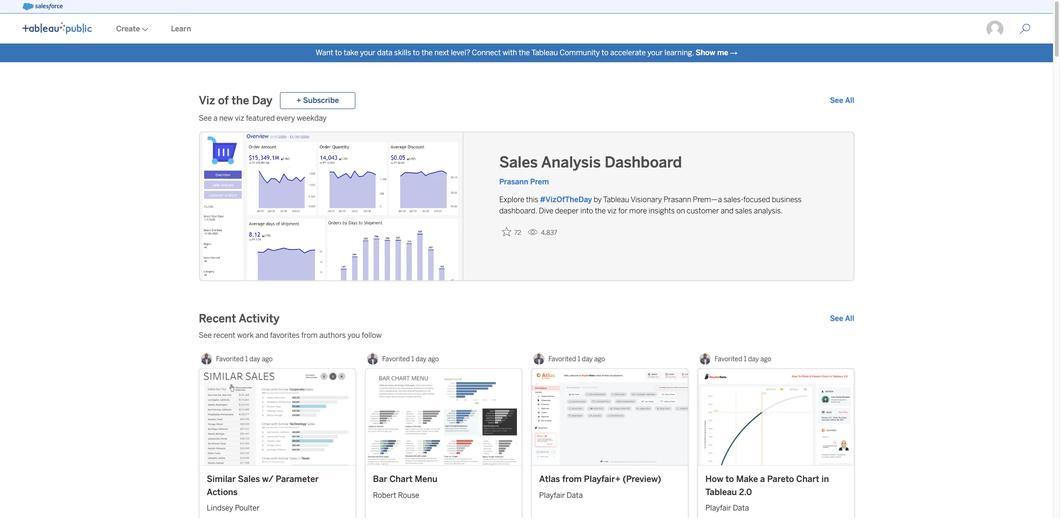 Task type: locate. For each thing, give the bounding box(es) containing it.
to right how
[[726, 475, 734, 485]]

playfair down atlas
[[539, 491, 565, 500]]

2 horizontal spatial tableau
[[706, 488, 737, 498]]

see
[[830, 96, 844, 105], [199, 114, 212, 123], [830, 314, 844, 323], [199, 331, 212, 340]]

#vizoftheday link
[[540, 195, 592, 204]]

see all viz of the day element
[[830, 95, 855, 106]]

1 vertical spatial viz
[[608, 207, 617, 215]]

playfair data
[[539, 491, 583, 500], [706, 504, 749, 513]]

connect
[[472, 48, 501, 57]]

72
[[514, 229, 522, 237]]

favorited for sales
[[216, 355, 244, 363]]

1 horizontal spatial tableau
[[603, 195, 630, 204]]

0 horizontal spatial tableau
[[532, 48, 558, 57]]

w/
[[262, 475, 274, 485]]

2 1 from the left
[[412, 355, 414, 363]]

0 horizontal spatial a
[[214, 114, 218, 123]]

0 horizontal spatial playfair data link
[[539, 487, 680, 502]]

deeper
[[555, 207, 579, 215]]

0 horizontal spatial data
[[567, 491, 583, 500]]

atlas
[[539, 475, 560, 485]]

tich mabiza image down follow
[[367, 354, 379, 365]]

3 day from the left
[[582, 355, 593, 363]]

workbook thumbnail image
[[199, 369, 355, 466], [366, 369, 522, 466], [532, 369, 688, 466], [698, 369, 854, 466]]

tich mabiza image
[[201, 354, 212, 365], [367, 354, 379, 365], [534, 354, 545, 365]]

salesforce logo image
[[22, 3, 63, 10]]

tich mabiza image down recent at bottom left
[[201, 354, 212, 365]]

see for see a new viz featured every weekday "element"
[[199, 114, 212, 123]]

tich mabiza image
[[700, 354, 711, 365]]

0 horizontal spatial playfair
[[539, 491, 565, 500]]

viz left for
[[608, 207, 617, 215]]

community
[[560, 48, 600, 57]]

0 vertical spatial tableau
[[532, 48, 558, 57]]

1 horizontal spatial viz
[[608, 207, 617, 215]]

tableau up for
[[603, 195, 630, 204]]

new
[[219, 114, 233, 123]]

favorited for chart
[[382, 355, 410, 363]]

me
[[718, 48, 729, 57]]

0 vertical spatial data
[[567, 491, 583, 500]]

2 ago from the left
[[428, 355, 439, 363]]

go to search image
[[1009, 23, 1042, 35]]

playfair data link for a
[[706, 500, 847, 515]]

see inside "element"
[[199, 114, 212, 123]]

4 day from the left
[[748, 355, 759, 363]]

playfair data link for (preview)
[[539, 487, 680, 502]]

your left learning. at the top right
[[648, 48, 663, 57]]

1 ago from the left
[[262, 355, 273, 363]]

4 favorited from the left
[[715, 355, 743, 363]]

2 day from the left
[[416, 355, 427, 363]]

your right take
[[360, 48, 376, 57]]

1 all from the top
[[845, 96, 855, 105]]

to
[[335, 48, 342, 57], [413, 48, 420, 57], [602, 48, 609, 57], [726, 475, 734, 485]]

day for menu
[[416, 355, 427, 363]]

and
[[721, 207, 734, 215], [256, 331, 268, 340]]

3 1 from the left
[[578, 355, 581, 363]]

0 horizontal spatial sales
[[238, 475, 260, 485]]

1 for chart
[[412, 355, 414, 363]]

sales left w/
[[238, 475, 260, 485]]

ago for menu
[[428, 355, 439, 363]]

1 horizontal spatial data
[[733, 504, 749, 513]]

2 horizontal spatial tich mabiza image
[[534, 354, 545, 365]]

playfair data link
[[539, 487, 680, 502], [706, 500, 847, 515]]

2 vertical spatial tableau
[[706, 488, 737, 498]]

2 workbook thumbnail image from the left
[[366, 369, 522, 466]]

1
[[245, 355, 248, 363], [412, 355, 414, 363], [578, 355, 581, 363], [744, 355, 747, 363]]

1 horizontal spatial playfair
[[706, 504, 732, 513]]

all
[[845, 96, 855, 105], [845, 314, 855, 323]]

0 vertical spatial and
[[721, 207, 734, 215]]

1 horizontal spatial sales
[[499, 154, 538, 171]]

skills
[[394, 48, 411, 57]]

tableau
[[532, 48, 558, 57], [603, 195, 630, 204], [706, 488, 737, 498]]

see all
[[830, 96, 855, 105], [830, 314, 855, 323]]

4 ago from the left
[[761, 355, 772, 363]]

0 vertical spatial playfair
[[539, 491, 565, 500]]

viz
[[235, 114, 244, 123], [608, 207, 617, 215]]

4,837
[[541, 229, 558, 237]]

learn
[[171, 24, 191, 33]]

1 vertical spatial see all
[[830, 314, 855, 323]]

on
[[677, 207, 685, 215]]

2 chart from the left
[[797, 475, 820, 485]]

show me link
[[696, 48, 729, 57]]

1 vertical spatial and
[[256, 331, 268, 340]]

0 horizontal spatial viz
[[235, 114, 244, 123]]

bar
[[373, 475, 387, 485]]

1 chart from the left
[[390, 475, 413, 485]]

your
[[360, 48, 376, 57], [648, 48, 663, 57]]

focused
[[744, 195, 771, 204]]

lindsey poulter link
[[207, 500, 348, 515]]

insights
[[649, 207, 675, 215]]

4,837 views element
[[524, 225, 561, 241]]

3 favorited 1 day ago from the left
[[549, 355, 605, 363]]

favorited 1 day ago
[[216, 355, 273, 363], [382, 355, 439, 363], [549, 355, 605, 363], [715, 355, 772, 363]]

create button
[[105, 15, 160, 44]]

0 horizontal spatial your
[[360, 48, 376, 57]]

viz inside "element"
[[235, 114, 244, 123]]

sales
[[735, 207, 753, 215]]

1 horizontal spatial prasann
[[664, 195, 692, 204]]

data
[[567, 491, 583, 500], [733, 504, 749, 513]]

tich mabiza image down the 'see recent work and favorites from authors you follow' element
[[534, 354, 545, 365]]

1 vertical spatial a
[[761, 475, 765, 485]]

(preview)
[[623, 475, 661, 485]]

playfair data down atlas
[[539, 491, 583, 500]]

playfair data down 2.0
[[706, 504, 749, 513]]

how to make a pareto chart in tableau 2.0
[[706, 475, 829, 498]]

1 favorited 1 day ago from the left
[[216, 355, 273, 363]]

1 vertical spatial from
[[562, 475, 582, 485]]

0 horizontal spatial tich mabiza image
[[201, 354, 212, 365]]

see for see all viz of the day element
[[830, 96, 844, 105]]

0 vertical spatial from
[[301, 331, 318, 340]]

the inside the 'explore this #vizoftheday by tableau visionary prasann prem—a sales-focused business dashboard. dive deeper into the viz for more insights on customer and sales analysis.'
[[595, 207, 606, 215]]

playfair data link down 'how to make a pareto chart in tableau 2.0'
[[706, 500, 847, 515]]

playfair
[[539, 491, 565, 500], [706, 504, 732, 513]]

2 see all link from the top
[[830, 313, 855, 325]]

0 vertical spatial a
[[214, 114, 218, 123]]

see all recent activity element
[[830, 313, 855, 325]]

1 vertical spatial sales
[[238, 475, 260, 485]]

playfair for atlas from playfair+ (preview)
[[539, 491, 565, 500]]

3 favorited from the left
[[549, 355, 576, 363]]

1 vertical spatial all
[[845, 314, 855, 323]]

playfair down how
[[706, 504, 732, 513]]

and inside the 'explore this #vizoftheday by tableau visionary prasann prem—a sales-focused business dashboard. dive deeper into the viz for more insights on customer and sales analysis.'
[[721, 207, 734, 215]]

2 favorited from the left
[[382, 355, 410, 363]]

3 ago from the left
[[594, 355, 605, 363]]

favorited for to
[[715, 355, 743, 363]]

2 favorited 1 day ago from the left
[[382, 355, 439, 363]]

1 horizontal spatial tich mabiza image
[[367, 354, 379, 365]]

3 tich mabiza image from the left
[[534, 354, 545, 365]]

1 day from the left
[[250, 355, 260, 363]]

2 all from the top
[[845, 314, 855, 323]]

4 workbook thumbnail image from the left
[[698, 369, 854, 466]]

0 vertical spatial sales
[[499, 154, 538, 171]]

playfair data link down playfair+
[[539, 487, 680, 502]]

want to take your data skills to the next level? connect with the tableau community to accelerate your learning. show me →
[[316, 48, 738, 57]]

1 horizontal spatial playfair data link
[[706, 500, 847, 515]]

favorited 1 day ago for chart
[[382, 355, 439, 363]]

create
[[116, 24, 140, 33]]

dashboard
[[605, 154, 682, 171]]

learn link
[[160, 15, 202, 44]]

of
[[218, 94, 229, 107]]

sales analysis dashboard
[[499, 154, 682, 171]]

favorites
[[270, 331, 300, 340]]

1 favorited from the left
[[216, 355, 244, 363]]

ago for w/
[[262, 355, 273, 363]]

the down by
[[595, 207, 606, 215]]

0 horizontal spatial playfair data
[[539, 491, 583, 500]]

to left take
[[335, 48, 342, 57]]

1 vertical spatial prasann
[[664, 195, 692, 204]]

authors
[[320, 331, 346, 340]]

similar sales w/ parameter actions
[[207, 475, 319, 498]]

1 horizontal spatial chart
[[797, 475, 820, 485]]

playfair+
[[584, 475, 621, 485]]

playfair data for from
[[539, 491, 583, 500]]

prasann inside the 'explore this #vizoftheday by tableau visionary prasann prem—a sales-focused business dashboard. dive deeper into the viz for more insights on customer and sales analysis.'
[[664, 195, 692, 204]]

0 vertical spatial viz
[[235, 114, 244, 123]]

prasann up explore
[[499, 178, 529, 186]]

tableau down how
[[706, 488, 737, 498]]

day for w/
[[250, 355, 260, 363]]

+ subscribe button
[[280, 92, 356, 109]]

bar chart menu
[[373, 475, 438, 485]]

tableau inside 'how to make a pareto chart in tableau 2.0'
[[706, 488, 737, 498]]

tableau right with
[[532, 48, 558, 57]]

sales
[[499, 154, 538, 171], [238, 475, 260, 485]]

viz right new
[[235, 114, 244, 123]]

data down atlas from playfair+ (preview)
[[567, 491, 583, 500]]

to inside 'how to make a pareto chart in tableau 2.0'
[[726, 475, 734, 485]]

+ subscribe
[[296, 96, 339, 105]]

0 vertical spatial see all
[[830, 96, 855, 105]]

the right with
[[519, 48, 530, 57]]

viz
[[199, 94, 215, 107]]

sales analysis dashboard link
[[499, 152, 828, 173]]

playfair data for to
[[706, 504, 749, 513]]

1 vertical spatial tableau
[[603, 195, 630, 204]]

1 vertical spatial data
[[733, 504, 749, 513]]

1 horizontal spatial your
[[648, 48, 663, 57]]

2 tich mabiza image from the left
[[367, 354, 379, 365]]

the right of
[[232, 94, 249, 107]]

from left authors
[[301, 331, 318, 340]]

1 tich mabiza image from the left
[[201, 354, 212, 365]]

1 vertical spatial see all link
[[830, 313, 855, 325]]

chart left in
[[797, 475, 820, 485]]

0 vertical spatial playfair data
[[539, 491, 583, 500]]

1 vertical spatial playfair
[[706, 504, 732, 513]]

1 horizontal spatial and
[[721, 207, 734, 215]]

and inside the 'see recent work and favorites from authors you follow' element
[[256, 331, 268, 340]]

1 horizontal spatial playfair data
[[706, 504, 749, 513]]

2 see all from the top
[[830, 314, 855, 323]]

prasann
[[499, 178, 529, 186], [664, 195, 692, 204]]

0 horizontal spatial and
[[256, 331, 268, 340]]

0 horizontal spatial chart
[[390, 475, 413, 485]]

1 workbook thumbnail image from the left
[[199, 369, 355, 466]]

day
[[250, 355, 260, 363], [416, 355, 427, 363], [582, 355, 593, 363], [748, 355, 759, 363]]

data down 2.0
[[733, 504, 749, 513]]

0 horizontal spatial from
[[301, 331, 318, 340]]

a left new
[[214, 114, 218, 123]]

0 vertical spatial all
[[845, 96, 855, 105]]

a right make
[[761, 475, 765, 485]]

0 vertical spatial see all link
[[830, 95, 855, 106]]

prasann up on
[[664, 195, 692, 204]]

bar chart menu link
[[373, 474, 514, 487]]

sales inside similar sales w/ parameter actions
[[238, 475, 260, 485]]

4 favorited 1 day ago from the left
[[715, 355, 772, 363]]

and right work
[[256, 331, 268, 340]]

poulter
[[235, 504, 260, 513]]

dive
[[539, 207, 554, 215]]

ago
[[262, 355, 273, 363], [428, 355, 439, 363], [594, 355, 605, 363], [761, 355, 772, 363]]

0 horizontal spatial prasann
[[499, 178, 529, 186]]

from right atlas
[[562, 475, 582, 485]]

1 see all from the top
[[830, 96, 855, 105]]

workbook thumbnail image for menu
[[366, 369, 522, 466]]

ago for make
[[761, 355, 772, 363]]

tich mabiza image for similar sales w/ parameter actions
[[201, 354, 212, 365]]

and down sales-
[[721, 207, 734, 215]]

dashboard.
[[499, 207, 537, 215]]

a inside 'how to make a pareto chart in tableau 2.0'
[[761, 475, 765, 485]]

1 vertical spatial playfair data
[[706, 504, 749, 513]]

chart up the 'robert rouse'
[[390, 475, 413, 485]]

3 workbook thumbnail image from the left
[[532, 369, 688, 466]]

see recent work and favorites from authors you follow
[[199, 331, 382, 340]]

sales up prasann prem link
[[499, 154, 538, 171]]

4 1 from the left
[[744, 355, 747, 363]]

make
[[737, 475, 758, 485]]

see a new viz featured every weekday
[[199, 114, 327, 123]]

favorited for from
[[549, 355, 576, 363]]

workbook thumbnail image for make
[[698, 369, 854, 466]]

see all for first see all link from the bottom of the page
[[830, 314, 855, 323]]

1 1 from the left
[[245, 355, 248, 363]]

recent activity
[[199, 312, 280, 326]]

favorited 1 day ago for to
[[715, 355, 772, 363]]

the
[[422, 48, 433, 57], [519, 48, 530, 57], [232, 94, 249, 107], [595, 207, 606, 215]]

1 horizontal spatial a
[[761, 475, 765, 485]]



Task type: vqa. For each thing, say whether or not it's contained in the screenshot.
fourth Workbook thumbnail from left
yes



Task type: describe. For each thing, give the bounding box(es) containing it.
day
[[252, 94, 273, 107]]

for
[[619, 207, 628, 215]]

the inside heading
[[232, 94, 249, 107]]

viz inside the 'explore this #vizoftheday by tableau visionary prasann prem—a sales-focused business dashboard. dive deeper into the viz for more insights on customer and sales analysis.'
[[608, 207, 617, 215]]

Add Favorite button
[[499, 224, 524, 240]]

+
[[296, 96, 301, 105]]

2.0
[[739, 488, 752, 498]]

parameter
[[276, 475, 319, 485]]

recent
[[199, 312, 236, 326]]

explore
[[499, 195, 525, 204]]

1 see all link from the top
[[830, 95, 855, 106]]

favorited 1 day ago for from
[[549, 355, 605, 363]]

into
[[581, 207, 593, 215]]

work
[[237, 331, 254, 340]]

a inside "element"
[[214, 114, 218, 123]]

all for see all viz of the day element
[[845, 96, 855, 105]]

more
[[630, 207, 647, 215]]

to left accelerate
[[602, 48, 609, 57]]

#vizoftheday
[[540, 195, 592, 204]]

follow
[[362, 331, 382, 340]]

similar sales w/ parameter actions link
[[207, 474, 348, 500]]

activity
[[239, 312, 280, 326]]

sales-
[[724, 195, 744, 204]]

in
[[822, 475, 829, 485]]

accelerate
[[611, 48, 646, 57]]

workbook thumbnail image for w/
[[199, 369, 355, 466]]

see for the 'see recent work and favorites from authors you follow' element
[[199, 331, 212, 340]]

robert rouse link
[[373, 487, 514, 502]]

day for make
[[748, 355, 759, 363]]

this
[[526, 195, 539, 204]]

subscribe
[[303, 96, 339, 105]]

learning.
[[665, 48, 694, 57]]

how
[[706, 475, 724, 485]]

analysis
[[541, 154, 601, 171]]

rouse
[[398, 491, 419, 500]]

recent
[[214, 331, 235, 340]]

explore this #vizoftheday by tableau visionary prasann prem—a sales-focused business dashboard. dive deeper into the viz for more insights on customer and sales analysis.
[[499, 195, 802, 215]]

to right skills
[[413, 48, 420, 57]]

see a new viz featured every weekday element
[[199, 113, 855, 124]]

prem—a
[[693, 195, 722, 204]]

featured
[[246, 114, 275, 123]]

1 horizontal spatial from
[[562, 475, 582, 485]]

menu
[[415, 475, 438, 485]]

data
[[377, 48, 393, 57]]

prasann prem
[[499, 178, 549, 186]]

atlas from playfair+ (preview)
[[539, 475, 661, 485]]

by
[[594, 195, 602, 204]]

tich mabiza image for bar chart menu
[[367, 354, 379, 365]]

actions
[[207, 488, 238, 498]]

tableau inside the 'explore this #vizoftheday by tableau visionary prasann prem—a sales-focused business dashboard. dive deeper into the viz for more insights on customer and sales analysis.'
[[603, 195, 630, 204]]

see all for second see all link from the bottom of the page
[[830, 96, 855, 105]]

favorited 1 day ago for sales
[[216, 355, 273, 363]]

business
[[772, 195, 802, 204]]

1 your from the left
[[360, 48, 376, 57]]

robert rouse
[[373, 491, 419, 500]]

weekday
[[297, 114, 327, 123]]

you
[[348, 331, 360, 340]]

similar
[[207, 475, 236, 485]]

→
[[730, 48, 738, 57]]

want
[[316, 48, 333, 57]]

show
[[696, 48, 716, 57]]

1 for to
[[744, 355, 747, 363]]

data for to
[[733, 504, 749, 513]]

2 your from the left
[[648, 48, 663, 57]]

every
[[277, 114, 295, 123]]

tich mabiza image for atlas from playfair+ (preview)
[[534, 354, 545, 365]]

playfair for how to make a pareto chart in tableau 2.0
[[706, 504, 732, 513]]

day for playfair+
[[582, 355, 593, 363]]

pareto
[[768, 475, 794, 485]]

see for see all recent activity element at bottom right
[[830, 314, 844, 323]]

workbook thumbnail image for playfair+
[[532, 369, 688, 466]]

prasann prem link
[[499, 178, 549, 186]]

recent activity heading
[[199, 312, 280, 327]]

atlas from playfair+ (preview) link
[[539, 474, 680, 487]]

prem
[[530, 178, 549, 186]]

lindsey poulter
[[207, 504, 260, 513]]

see recent work and favorites from authors you follow element
[[199, 330, 855, 342]]

visionary
[[631, 195, 662, 204]]

0 vertical spatial prasann
[[499, 178, 529, 186]]

all for see all recent activity element at bottom right
[[845, 314, 855, 323]]

viz of the day heading
[[199, 93, 273, 108]]

the left next
[[422, 48, 433, 57]]

with
[[503, 48, 517, 57]]

how to make a pareto chart in tableau 2.0 link
[[706, 474, 847, 500]]

next
[[435, 48, 449, 57]]

level?
[[451, 48, 470, 57]]

tara.schultz image
[[986, 20, 1005, 38]]

data for from
[[567, 491, 583, 500]]

robert
[[373, 491, 396, 500]]

lindsey
[[207, 504, 233, 513]]

chart inside 'how to make a pareto chart in tableau 2.0'
[[797, 475, 820, 485]]

customer
[[687, 207, 719, 215]]

ago for playfair+
[[594, 355, 605, 363]]

take
[[344, 48, 359, 57]]

1 for sales
[[245, 355, 248, 363]]

logo image
[[22, 22, 92, 34]]

1 for from
[[578, 355, 581, 363]]

analysis.
[[754, 207, 783, 215]]

viz of the day
[[199, 94, 273, 107]]



